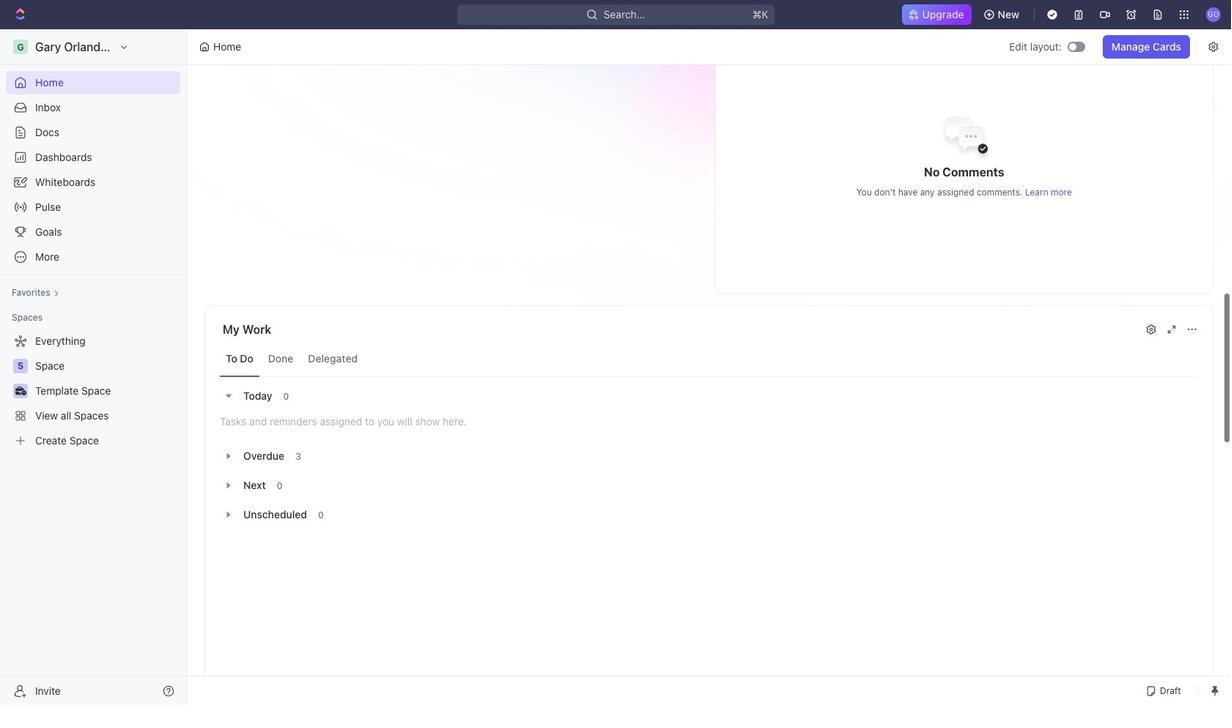 Task type: vqa. For each thing, say whether or not it's contained in the screenshot.
Search tasks... TEXT BOX
no



Task type: describe. For each thing, give the bounding box(es) containing it.
gary orlando's workspace, , element
[[13, 40, 28, 54]]

sidebar navigation
[[0, 29, 190, 706]]

tree inside sidebar "navigation"
[[6, 330, 180, 453]]

space, , element
[[13, 359, 28, 374]]



Task type: locate. For each thing, give the bounding box(es) containing it.
tree
[[6, 330, 180, 453]]

business time image
[[15, 387, 26, 396]]

tab list
[[220, 342, 1199, 378]]



